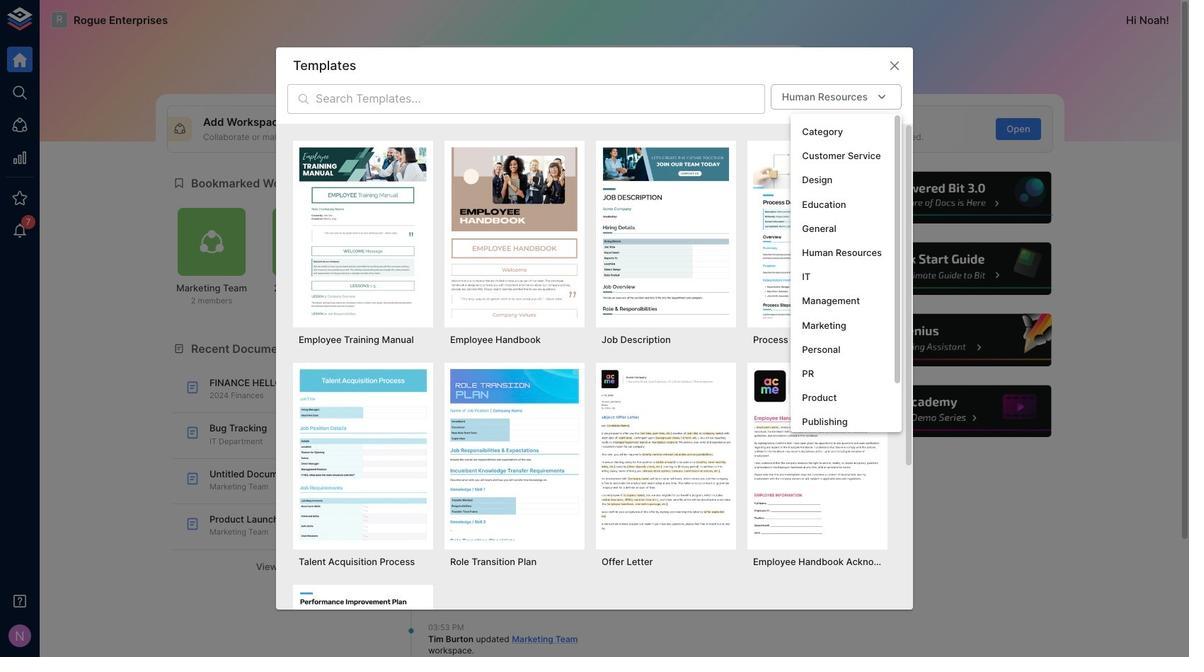 Task type: describe. For each thing, give the bounding box(es) containing it.
offer letter image
[[602, 369, 731, 541]]

3 help image from the top
[[840, 312, 1053, 368]]

2 help image from the top
[[840, 241, 1053, 297]]

performance improvement plan image
[[299, 591, 428, 658]]

role transition plan image
[[450, 369, 579, 541]]



Task type: vqa. For each thing, say whether or not it's contained in the screenshot.
the associated with Building the Spaceship
no



Task type: locate. For each thing, give the bounding box(es) containing it.
employee handbook image
[[450, 146, 579, 318]]

employee handbook acknowledgement form image
[[753, 369, 882, 541]]

employee training manual image
[[299, 146, 428, 318]]

help image
[[840, 170, 1053, 226], [840, 241, 1053, 297], [840, 312, 1053, 368], [840, 384, 1053, 440]]

4 help image from the top
[[840, 384, 1053, 440]]

1 help image from the top
[[840, 170, 1053, 226]]

process documentation image
[[753, 146, 882, 318]]

dialog
[[276, 47, 913, 658]]

talent acquisition process image
[[299, 369, 428, 541]]

job description image
[[602, 146, 731, 318]]

Search Templates... text field
[[316, 84, 765, 114]]



